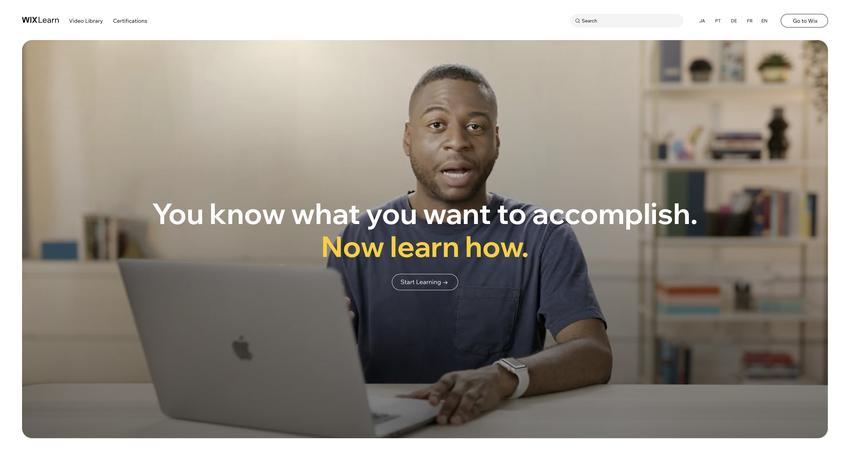 Task type: describe. For each thing, give the bounding box(es) containing it.
Search text field
[[581, 16, 683, 25]]

fr
[[748, 18, 754, 24]]

video library
[[69, 17, 103, 24]]

want
[[423, 195, 492, 231]]

menu bar containing video library
[[0, 0, 851, 40]]

go to wix link
[[782, 14, 829, 28]]

fr list item
[[742, 14, 758, 28]]

go
[[794, 17, 801, 24]]

pt
[[716, 18, 722, 24]]

pt button
[[710, 14, 726, 28]]

video
[[69, 17, 84, 24]]

de
[[732, 18, 738, 24]]

ja list item
[[694, 14, 710, 28]]

pt list item
[[710, 14, 726, 28]]

now
[[321, 228, 385, 264]]

learn
[[390, 228, 460, 264]]

start learning → link
[[392, 274, 459, 290]]

de list item
[[726, 14, 742, 28]]

you
[[366, 195, 418, 231]]

to inside menu bar
[[802, 17, 808, 24]]

ja button
[[694, 14, 710, 28]]



Task type: vqa. For each thing, say whether or not it's contained in the screenshot.
topmost To
yes



Task type: locate. For each thing, give the bounding box(es) containing it.
en button
[[758, 14, 772, 28]]

0 vertical spatial to
[[802, 17, 808, 24]]

list inside menu bar
[[694, 14, 758, 28]]

to inside you know what you want to accomplish. now learn how.
[[497, 195, 527, 231]]

learning
[[417, 278, 442, 286]]

you know what you want to accomplish. now learn how.
[[152, 195, 699, 264]]

start
[[401, 278, 415, 286]]

menu bar
[[0, 0, 851, 40]]

list containing ja
[[694, 14, 758, 28]]

wix
[[809, 17, 818, 24]]

list
[[694, 14, 758, 28]]

to
[[802, 17, 808, 24], [497, 195, 527, 231]]

1 vertical spatial to
[[497, 195, 527, 231]]

library
[[85, 17, 103, 24]]

how.
[[466, 228, 530, 264]]

accomplish.
[[533, 195, 699, 231]]

start learning →
[[401, 278, 449, 286]]

know
[[210, 195, 286, 231]]

0 horizontal spatial to
[[497, 195, 527, 231]]

fr button
[[742, 14, 758, 28]]

you
[[152, 195, 204, 231]]

what
[[291, 195, 361, 231]]

go to wix
[[794, 17, 818, 24]]

en
[[762, 18, 768, 24]]

certifications link
[[113, 17, 147, 24]]

de button
[[726, 14, 742, 28]]

certifications
[[113, 17, 147, 24]]

ja
[[700, 18, 706, 24]]

→
[[443, 278, 449, 286]]

1 horizontal spatial to
[[802, 17, 808, 24]]

video library link
[[69, 17, 103, 24]]



